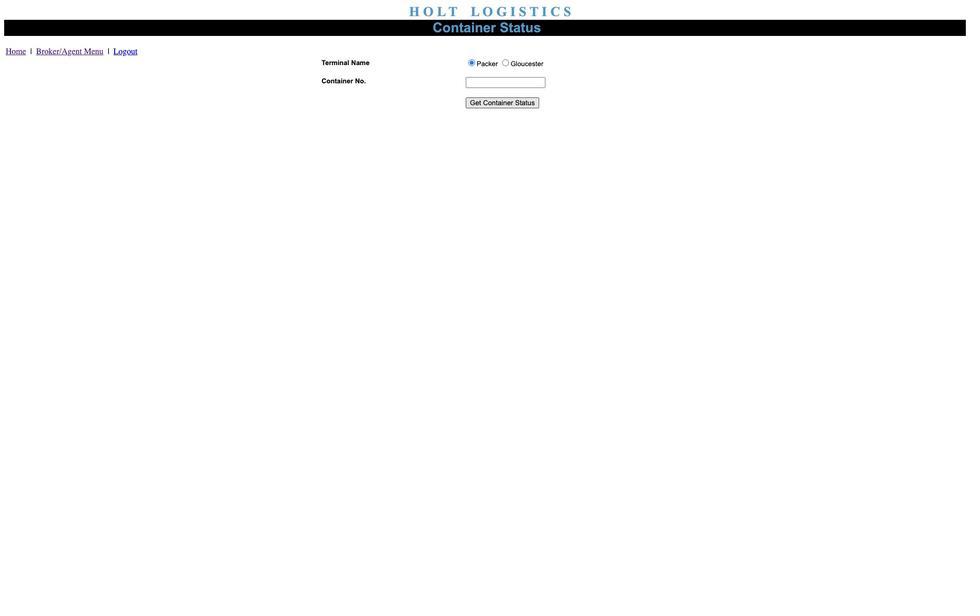 Task type: locate. For each thing, give the bounding box(es) containing it.
1 horizontal spatial i
[[542, 4, 547, 19]]

i right g
[[510, 4, 516, 19]]

c
[[550, 4, 560, 19]]

l
[[437, 4, 446, 19]]

container no.
[[322, 77, 366, 85]]

1 horizontal spatial o
[[482, 4, 493, 19]]

2 | from the left
[[108, 47, 109, 56]]

o left g
[[482, 4, 493, 19]]

1 s from the left
[[519, 4, 527, 19]]

logout
[[114, 47, 138, 56]]

i
[[510, 4, 516, 19], [542, 4, 547, 19]]

home link
[[6, 47, 26, 56]]

0 horizontal spatial o
[[423, 4, 434, 19]]

terminal name
[[322, 59, 370, 67]]

0 vertical spatial container
[[433, 20, 496, 35]]

t    l
[[449, 4, 479, 19]]

| right home
[[30, 47, 32, 56]]

s
[[519, 4, 527, 19], [564, 4, 571, 19]]

s left t
[[519, 4, 527, 19]]

2 i from the left
[[542, 4, 547, 19]]

1 horizontal spatial container
[[433, 20, 496, 35]]

1 horizontal spatial s
[[564, 4, 571, 19]]

home
[[6, 47, 26, 56]]

container down terminal
[[322, 77, 353, 85]]

0 horizontal spatial |
[[30, 47, 32, 56]]

1 horizontal spatial |
[[108, 47, 109, 56]]

| right "menu"
[[108, 47, 109, 56]]

container
[[433, 20, 496, 35], [322, 77, 353, 85]]

i right t
[[542, 4, 547, 19]]

None field
[[466, 77, 546, 88]]

container down t    l
[[433, 20, 496, 35]]

status
[[500, 20, 541, 35]]

name
[[351, 59, 370, 67]]

0 horizontal spatial i
[[510, 4, 516, 19]]

o left l on the left of the page
[[423, 4, 434, 19]]

0 horizontal spatial s
[[519, 4, 527, 19]]

None radio
[[468, 59, 475, 66], [502, 59, 509, 66], [468, 59, 475, 66], [502, 59, 509, 66]]

|
[[30, 47, 32, 56], [108, 47, 109, 56]]

s right "c"
[[564, 4, 571, 19]]

o
[[423, 4, 434, 19], [482, 4, 493, 19]]

1 vertical spatial container
[[322, 77, 353, 85]]

2 s from the left
[[564, 4, 571, 19]]

broker/agent menu link
[[36, 47, 103, 56]]

None submit
[[466, 97, 539, 108]]



Task type: describe. For each thing, give the bounding box(es) containing it.
logout link
[[114, 47, 138, 56]]

no.
[[355, 77, 366, 85]]

0 horizontal spatial container
[[322, 77, 353, 85]]

terminal
[[322, 59, 349, 67]]

1 i from the left
[[510, 4, 516, 19]]

container inside the h          o l t    l o g i s t i c s container          status
[[433, 20, 496, 35]]

broker/agent
[[36, 47, 82, 56]]

2 o from the left
[[482, 4, 493, 19]]

gloucester
[[511, 60, 543, 68]]

menu
[[84, 47, 103, 56]]

t
[[530, 4, 539, 19]]

1 o from the left
[[423, 4, 434, 19]]

g
[[496, 4, 507, 19]]

1 | from the left
[[30, 47, 32, 56]]

h
[[409, 4, 420, 19]]

packer
[[477, 60, 500, 68]]

home | broker/agent menu | logout
[[6, 47, 138, 56]]

h          o l t    l o g i s t i c s container          status
[[409, 4, 571, 35]]



